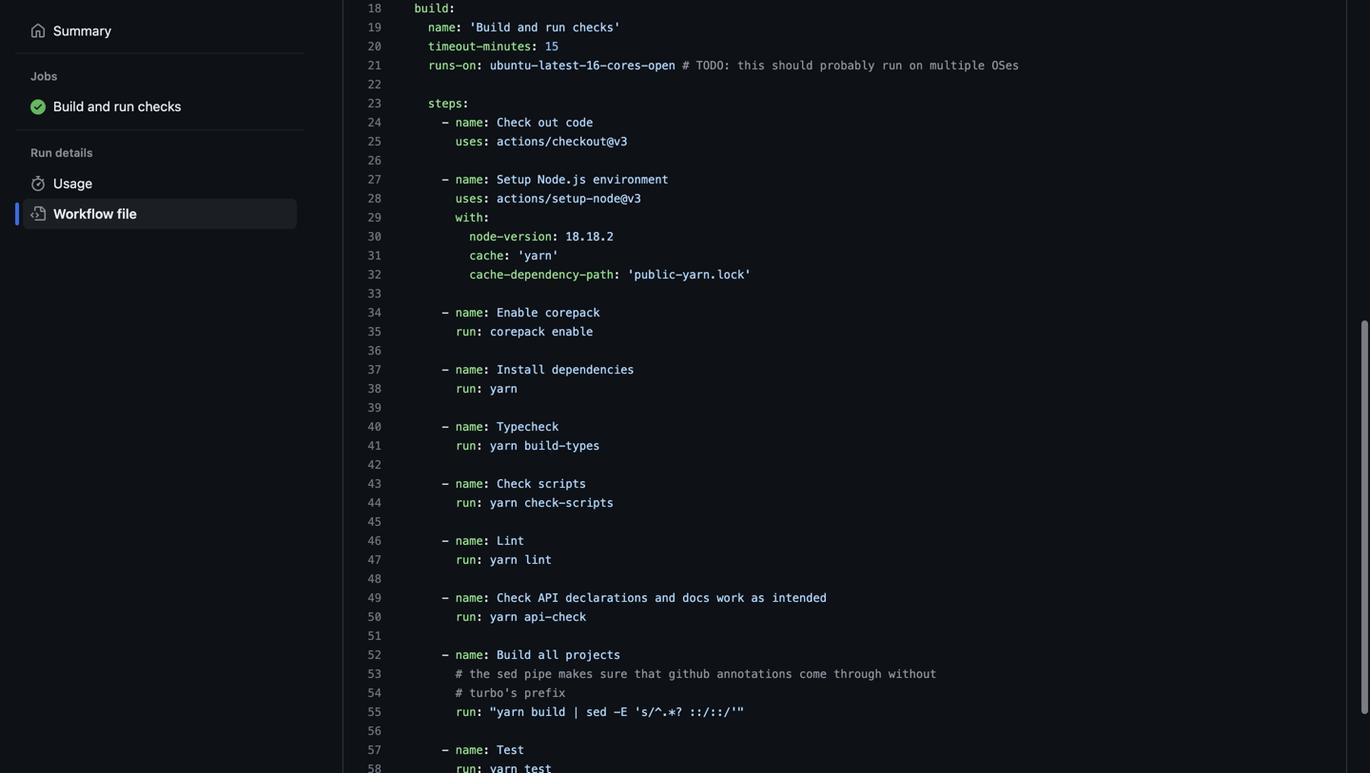 Task type: describe. For each thing, give the bounding box(es) containing it.
usage
[[53, 176, 92, 191]]

' right path
[[628, 268, 635, 282]]

uses : actions/checkout@v3
[[456, 135, 628, 148]]

through
[[834, 668, 882, 681]]

details
[[55, 146, 93, 159]]

typecheck
[[497, 420, 559, 434]]

makes
[[559, 668, 593, 681]]

summary link
[[23, 15, 297, 46]]

checks inside jobs build and run checks
[[138, 99, 181, 114]]

- for - name : check scripts
[[442, 478, 449, 491]]

- for - name : test
[[442, 744, 449, 757]]

# the sed pipe makes sure that github annotations come through without
[[456, 668, 937, 681]]

- for - name : build all projects
[[442, 649, 449, 662]]

work
[[717, 592, 745, 605]]

runs-on : ubuntu-latest-16-cores-open # todo: this should probably run on multiple oses
[[428, 59, 1020, 72]]

name for check scripts
[[456, 478, 483, 491]]

api-
[[525, 611, 552, 624]]

scripts for - name : check scripts
[[538, 478, 586, 491]]

0 vertical spatial checks
[[573, 21, 614, 34]]

run for run : yarn build-types
[[456, 440, 476, 453]]

latest-
[[538, 59, 586, 72]]

minutes
[[483, 40, 531, 53]]

yarn for yarn
[[490, 382, 518, 396]]

- name : lint
[[401, 535, 525, 548]]

runs-
[[428, 59, 463, 72]]

name for check out code
[[456, 116, 483, 129]]

# for sed
[[456, 668, 463, 681]]

run up 15
[[545, 21, 566, 34]]

steps
[[428, 97, 463, 110]]

' up timeout-
[[470, 21, 476, 34]]

run : yarn lint
[[456, 554, 552, 567]]

yarn for yarn check-scripts
[[490, 497, 518, 510]]

timeout-
[[428, 40, 483, 53]]

run : yarn build-types
[[456, 440, 600, 453]]

1 horizontal spatial and
[[518, 21, 538, 34]]

with :
[[456, 211, 490, 224]]

api
[[538, 592, 559, 605]]

2 on from the left
[[910, 59, 923, 72]]

' up cores- at the top of page
[[614, 21, 621, 34]]

pipe
[[525, 668, 552, 681]]

cache-
[[470, 268, 511, 282]]

0 vertical spatial #
[[683, 59, 690, 72]]

1 vertical spatial corepack
[[490, 325, 545, 339]]

file
[[117, 206, 137, 222]]

install
[[497, 363, 545, 377]]

name for enable corepack
[[456, 306, 483, 320]]

yarn for yarn build-types
[[490, 440, 518, 453]]

|
[[573, 706, 580, 719]]

yarn down node-version : 18.18.2
[[525, 249, 552, 262]]

node.js
[[538, 173, 586, 186]]

18.18.2
[[566, 230, 614, 243]]

yarn for yarn lint
[[490, 554, 518, 567]]

turbo's
[[470, 687, 518, 700]]

actions/checkout@v3
[[497, 135, 628, 148]]

0 horizontal spatial build
[[415, 2, 449, 15]]

code
[[566, 116, 593, 129]]

public-
[[635, 268, 683, 282]]

name for install dependencies
[[456, 363, 483, 377]]

and inside jobs build and run checks
[[88, 99, 110, 114]]

check for check out code
[[497, 116, 531, 129]]

name for build all projects
[[456, 649, 483, 662]]

build inside jobs build and run checks
[[53, 99, 84, 114]]

run details list
[[23, 168, 297, 229]]

run : corepack enable
[[456, 325, 593, 339]]

- name : check api declarations and docs work as intended
[[401, 592, 827, 605]]

name down build :
[[428, 21, 456, 34]]

uses : actions/setup-node@v3
[[456, 192, 641, 205]]

1 on from the left
[[463, 59, 476, 72]]

prefix
[[525, 687, 566, 700]]

build-
[[525, 440, 566, 453]]

name : ' build and run checks '
[[428, 21, 621, 34]]

- for - name : setup node.js environment
[[442, 173, 449, 186]]

- for - name : install dependencies
[[442, 363, 449, 377]]

run for run : yarn check-scripts
[[456, 497, 476, 510]]

run for run : yarn lint
[[456, 554, 476, 567]]

docs
[[683, 592, 710, 605]]

' up dependency-
[[552, 249, 559, 262]]

run for run : " yarn build | sed -e 's/^.*? ::/::/' "
[[456, 706, 476, 719]]

lint
[[525, 554, 552, 567]]

setup
[[497, 173, 531, 186]]

name for lint
[[456, 535, 483, 548]]

this
[[738, 59, 765, 72]]

# turbo's prefix
[[456, 687, 566, 700]]

run right probably
[[882, 59, 903, 72]]

check
[[552, 611, 586, 624]]

workflow
[[53, 206, 114, 222]]

run inside jobs build and run checks
[[114, 99, 134, 114]]

actions/setup-
[[497, 192, 593, 205]]

build and run checks link
[[23, 91, 297, 123]]

- name : test
[[401, 744, 525, 757]]

run : yarn
[[456, 382, 518, 396]]

oses
[[992, 59, 1020, 72]]

sure
[[600, 668, 628, 681]]

run : yarn check-scripts
[[456, 497, 614, 510]]

github
[[669, 668, 710, 681]]

multiple
[[930, 59, 985, 72]]

yarn down # turbo's prefix
[[497, 706, 525, 719]]

lint
[[497, 535, 525, 548]]

workflow file link
[[23, 199, 297, 229]]

without
[[889, 668, 937, 681]]

yarn for yarn api-check
[[490, 611, 518, 624]]

node-version : 18.18.2
[[470, 230, 614, 243]]

- for - name : check api declarations and docs work as intended
[[442, 592, 449, 605]]

- name : check scripts
[[401, 478, 586, 491]]

# for prefix
[[456, 687, 463, 700]]

dependencies
[[552, 363, 635, 377]]

with
[[456, 211, 483, 224]]

cores-
[[607, 59, 648, 72]]

all
[[538, 649, 559, 662]]

dependency-
[[511, 268, 586, 282]]



Task type: locate. For each thing, give the bounding box(es) containing it.
0 horizontal spatial and
[[88, 99, 110, 114]]

yarn
[[525, 249, 552, 262], [490, 382, 518, 396], [490, 440, 518, 453], [490, 497, 518, 510], [490, 554, 518, 567], [490, 611, 518, 624], [497, 706, 525, 719]]

that
[[635, 668, 662, 681]]

- name : install dependencies
[[401, 363, 635, 377]]

usage link
[[23, 168, 297, 199]]

jobs
[[30, 69, 58, 82]]

0 vertical spatial build
[[476, 21, 511, 34]]

"
[[490, 706, 497, 719], [738, 706, 745, 719]]

should
[[772, 59, 813, 72]]

run down - name : typecheck
[[456, 440, 476, 453]]

1 horizontal spatial build
[[531, 706, 566, 719]]

name up run : yarn
[[456, 363, 483, 377]]

build down prefix
[[531, 706, 566, 719]]

run
[[30, 146, 52, 159]]

corepack
[[545, 306, 600, 320], [490, 325, 545, 339]]

the
[[470, 668, 490, 681]]

2 " from the left
[[738, 706, 745, 719]]

timeout-minutes : 15
[[428, 40, 559, 53]]

check
[[497, 116, 531, 129], [497, 478, 531, 491], [497, 592, 531, 605]]

1 horizontal spatial "
[[738, 706, 745, 719]]

scripts up check-
[[538, 478, 586, 491]]

todo:
[[696, 59, 731, 72]]

- for - name : enable corepack
[[442, 306, 449, 320]]

1 vertical spatial checks
[[138, 99, 181, 114]]

0 vertical spatial scripts
[[538, 478, 586, 491]]

intended
[[772, 592, 827, 605]]

build for name : ' build and run checks '
[[476, 21, 511, 34]]

name
[[428, 21, 456, 34], [456, 116, 483, 129], [456, 173, 483, 186], [456, 306, 483, 320], [456, 363, 483, 377], [456, 420, 483, 434], [456, 478, 483, 491], [456, 535, 483, 548], [456, 592, 483, 605], [456, 649, 483, 662], [456, 744, 483, 757]]

1 " from the left
[[490, 706, 497, 719]]

1 vertical spatial #
[[456, 668, 463, 681]]

on
[[463, 59, 476, 72], [910, 59, 923, 72]]

run
[[545, 21, 566, 34], [882, 59, 903, 72], [114, 99, 134, 114], [456, 325, 476, 339], [456, 382, 476, 396], [456, 440, 476, 453], [456, 497, 476, 510], [456, 554, 476, 567], [456, 611, 476, 624], [456, 706, 476, 719]]

on left multiple on the top right of the page
[[910, 59, 923, 72]]

0 vertical spatial check
[[497, 116, 531, 129]]

as
[[751, 592, 765, 605]]

uses down - name : check out code
[[456, 135, 483, 148]]

cache : ' yarn '
[[470, 249, 559, 262]]

cache-dependency-path : ' public-yarn.lock '
[[470, 268, 751, 282]]

0 vertical spatial uses
[[456, 135, 483, 148]]

yarn.lock
[[683, 268, 745, 282]]

checks up 16-
[[573, 21, 614, 34]]

cache
[[470, 249, 504, 262]]

2 vertical spatial and
[[655, 592, 676, 605]]

- name : build all projects
[[401, 649, 621, 662]]

scripts for run : yarn check-scripts
[[566, 497, 614, 510]]

declarations
[[566, 592, 648, 605]]

- name : typecheck
[[401, 420, 559, 434]]

2 uses from the top
[[456, 192, 483, 205]]

checks down 'summary' link
[[138, 99, 181, 114]]

0 horizontal spatial sed
[[497, 668, 518, 681]]

ubuntu-
[[490, 59, 538, 72]]

build
[[476, 21, 511, 34], [53, 99, 84, 114], [497, 649, 531, 662]]

probably
[[820, 59, 875, 72]]

run down - name : lint
[[456, 554, 476, 567]]

name up 'the'
[[456, 649, 483, 662]]

1 vertical spatial sed
[[586, 706, 607, 719]]

' down version at the left top
[[518, 249, 525, 262]]

1 vertical spatial scripts
[[566, 497, 614, 510]]

scripts down 'types'
[[566, 497, 614, 510]]

yarn down lint
[[490, 554, 518, 567]]

enable
[[552, 325, 593, 339]]

yarn down - name : install dependencies
[[490, 382, 518, 396]]

check for check scripts
[[497, 478, 531, 491]]

0 vertical spatial and
[[518, 21, 538, 34]]

0 horizontal spatial checks
[[138, 99, 181, 114]]

- name : check out code
[[401, 116, 593, 129]]

name down cache-
[[456, 306, 483, 320]]

name down run : yarn
[[456, 420, 483, 434]]

1 vertical spatial build
[[531, 706, 566, 719]]

run down - name : enable corepack
[[456, 325, 476, 339]]

1 vertical spatial uses
[[456, 192, 483, 205]]

1 check from the top
[[497, 116, 531, 129]]

jobs build and run checks
[[30, 69, 181, 114]]

1 vertical spatial check
[[497, 478, 531, 491]]

:
[[449, 2, 456, 15], [456, 21, 463, 34], [531, 40, 538, 53], [476, 59, 483, 72], [463, 97, 470, 110], [483, 116, 490, 129], [483, 135, 490, 148], [483, 173, 490, 186], [483, 192, 490, 205], [483, 211, 490, 224], [552, 230, 559, 243], [504, 249, 511, 262], [614, 268, 621, 282], [483, 306, 490, 320], [476, 325, 483, 339], [483, 363, 490, 377], [476, 382, 483, 396], [483, 420, 490, 434], [476, 440, 483, 453], [483, 478, 490, 491], [476, 497, 483, 510], [483, 535, 490, 548], [476, 554, 483, 567], [483, 592, 490, 605], [476, 611, 483, 624], [483, 649, 490, 662], [476, 706, 483, 719], [483, 744, 490, 757]]

run for run : yarn api-check
[[456, 611, 476, 624]]

1 horizontal spatial on
[[910, 59, 923, 72]]

version
[[504, 230, 552, 243]]

environment
[[593, 173, 669, 186]]

- name : enable corepack
[[401, 306, 600, 320]]

build :
[[415, 2, 456, 15]]

types
[[566, 440, 600, 453]]

" down turbo's
[[490, 706, 497, 719]]

2 horizontal spatial and
[[655, 592, 676, 605]]

's/^.*?
[[635, 706, 683, 719]]

0 vertical spatial sed
[[497, 668, 518, 681]]

2 vertical spatial #
[[456, 687, 463, 700]]

16-
[[586, 59, 607, 72]]

name left the test
[[456, 744, 483, 757]]

1 horizontal spatial checks
[[573, 21, 614, 34]]

uses for uses : actions/checkout@v3
[[456, 135, 483, 148]]

uses
[[456, 135, 483, 148], [456, 192, 483, 205]]

1 uses from the top
[[456, 135, 483, 148]]

come
[[800, 668, 827, 681]]

-
[[442, 116, 449, 129], [442, 173, 449, 186], [442, 306, 449, 320], [442, 363, 449, 377], [442, 420, 449, 434], [442, 478, 449, 491], [442, 535, 449, 548], [442, 592, 449, 605], [442, 649, 449, 662], [614, 706, 621, 719], [442, 744, 449, 757]]

sed
[[497, 668, 518, 681], [586, 706, 607, 719]]

run up the - name : build all projects in the bottom left of the page
[[456, 611, 476, 624]]

annotations
[[717, 668, 793, 681]]

sed right | on the bottom left of page
[[586, 706, 607, 719]]

check up run : yarn api-check
[[497, 592, 531, 605]]

build
[[415, 2, 449, 15], [531, 706, 566, 719]]

run for run : corepack enable
[[456, 325, 476, 339]]

run down - name : check scripts
[[456, 497, 476, 510]]

- for - name : lint
[[442, 535, 449, 548]]

build up timeout-minutes : 15
[[476, 21, 511, 34]]

e
[[621, 706, 628, 719]]

1 vertical spatial and
[[88, 99, 110, 114]]

build for - name : build all projects
[[497, 649, 531, 662]]

' right public-
[[745, 268, 751, 282]]

1 vertical spatial build
[[53, 99, 84, 114]]

check-
[[525, 497, 566, 510]]

# right open
[[683, 59, 690, 72]]

1 horizontal spatial sed
[[586, 706, 607, 719]]

name for setup node.js environment
[[456, 173, 483, 186]]

2 check from the top
[[497, 478, 531, 491]]

yarn down - name : check scripts
[[490, 497, 518, 510]]

2 vertical spatial build
[[497, 649, 531, 662]]

yarn left api-
[[490, 611, 518, 624]]

node@v3
[[593, 192, 641, 205]]

name up the 'with'
[[456, 173, 483, 186]]

'
[[470, 21, 476, 34], [614, 21, 621, 34], [518, 249, 525, 262], [552, 249, 559, 262], [628, 268, 635, 282], [745, 268, 751, 282]]

and left docs at the bottom of the page
[[655, 592, 676, 605]]

open
[[648, 59, 676, 72]]

run for run : yarn
[[456, 382, 476, 396]]

build down jobs
[[53, 99, 84, 114]]

and up minutes
[[518, 21, 538, 34]]

build up pipe
[[497, 649, 531, 662]]

run details
[[30, 146, 93, 159]]

15
[[545, 40, 559, 53]]

enable
[[497, 306, 538, 320]]

name for typecheck
[[456, 420, 483, 434]]

on down timeout-
[[463, 59, 476, 72]]

2 vertical spatial check
[[497, 592, 531, 605]]

and up details
[[88, 99, 110, 114]]

sed up # turbo's prefix
[[497, 668, 518, 681]]

0 vertical spatial corepack
[[545, 306, 600, 320]]

uses for uses : actions/setup-node@v3
[[456, 192, 483, 205]]

name for check api declarations and docs work as intended
[[456, 592, 483, 605]]

- for - name : typecheck
[[442, 420, 449, 434]]

check for check api declarations and docs work as intended
[[497, 592, 531, 605]]

path
[[586, 268, 614, 282]]

check up uses : actions/checkout@v3
[[497, 116, 531, 129]]

- name : setup node.js environment
[[401, 173, 669, 186]]

node-
[[470, 230, 504, 243]]

name up - name : lint
[[456, 478, 483, 491]]

corepack up enable
[[545, 306, 600, 320]]

steps :
[[428, 97, 470, 110]]

corepack down enable
[[490, 325, 545, 339]]

run : " yarn build | sed -e 's/^.*? ::/::/' "
[[456, 706, 745, 719]]

yarn down typecheck
[[490, 440, 518, 453]]

check up the run : yarn check-scripts
[[497, 478, 531, 491]]

run down turbo's
[[456, 706, 476, 719]]

name down steps :
[[456, 116, 483, 129]]

build up timeout-
[[415, 2, 449, 15]]

uses up the 'with'
[[456, 192, 483, 205]]

scripts
[[538, 478, 586, 491], [566, 497, 614, 510]]

# left turbo's
[[456, 687, 463, 700]]

0 horizontal spatial on
[[463, 59, 476, 72]]

- for - name : check out code
[[442, 116, 449, 129]]

test
[[497, 744, 525, 757]]

" down "annotations"
[[738, 706, 745, 719]]

name down run : yarn lint
[[456, 592, 483, 605]]

run up - name : typecheck
[[456, 382, 476, 396]]

0 horizontal spatial "
[[490, 706, 497, 719]]

0 vertical spatial build
[[415, 2, 449, 15]]

name for test
[[456, 744, 483, 757]]

and
[[518, 21, 538, 34], [88, 99, 110, 114], [655, 592, 676, 605]]

3 check from the top
[[497, 592, 531, 605]]

run down 'summary' link
[[114, 99, 134, 114]]

# left 'the'
[[456, 668, 463, 681]]

projects
[[566, 649, 621, 662]]

name up run : yarn lint
[[456, 535, 483, 548]]

workflow file
[[53, 206, 137, 222]]



Task type: vqa. For each thing, say whether or not it's contained in the screenshot.


